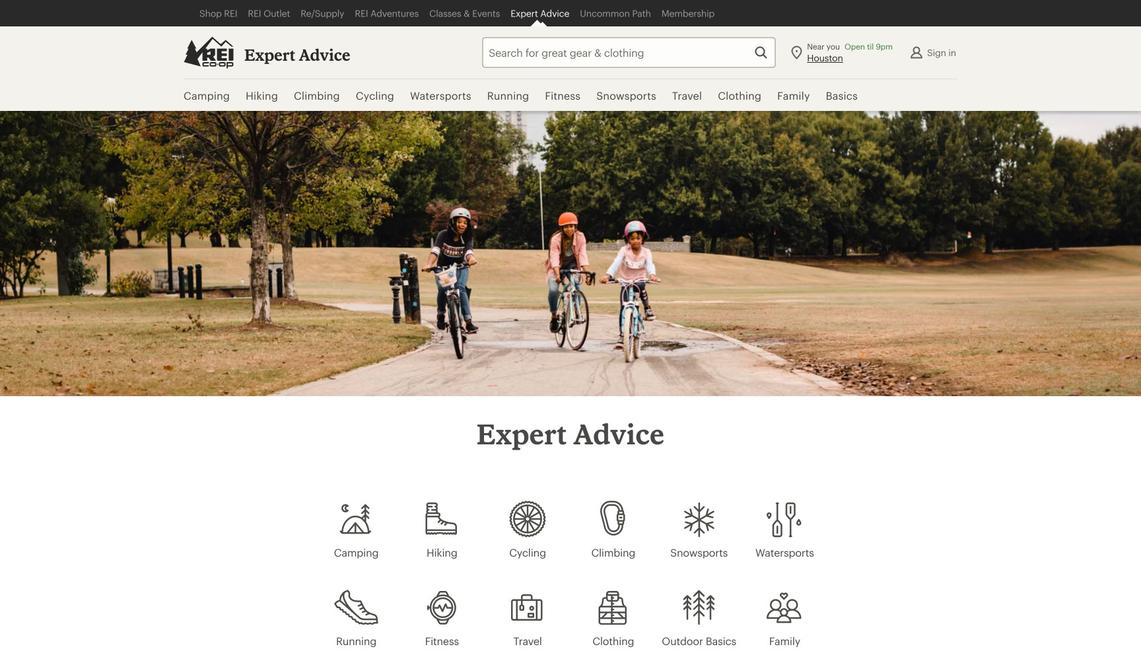 Task type: locate. For each thing, give the bounding box(es) containing it.
None field
[[482, 37, 776, 68]]

None search field
[[459, 37, 776, 68]]

search image
[[753, 45, 769, 60]]

banner
[[0, 0, 1142, 112]]

rei co-op, go to rei.com home page image
[[184, 37, 234, 68]]



Task type: vqa. For each thing, say whether or not it's contained in the screenshot.
A family riding bikes on a path in a park "IMAGE"
yes



Task type: describe. For each thing, give the bounding box(es) containing it.
Search for great gear & clothing text field
[[482, 37, 776, 68]]

a family riding bikes on a path in a park image
[[0, 111, 1142, 396]]



